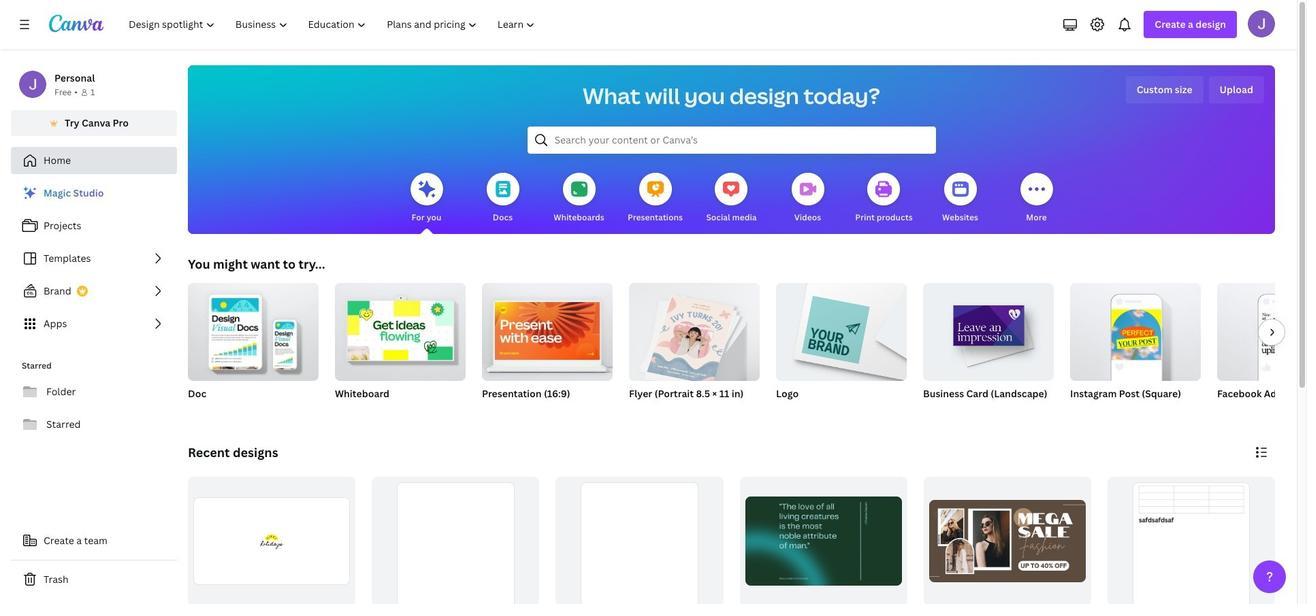 Task type: vqa. For each thing, say whether or not it's contained in the screenshot.
list at left
yes



Task type: locate. For each thing, give the bounding box(es) containing it.
list
[[11, 180, 177, 338]]

None search field
[[527, 127, 936, 154]]

jacob simon image
[[1248, 10, 1276, 37]]

group
[[188, 278, 319, 418], [188, 278, 319, 381], [335, 278, 466, 418], [335, 278, 466, 381], [482, 278, 613, 418], [482, 278, 613, 381], [924, 278, 1054, 418], [924, 278, 1054, 381], [1071, 278, 1201, 418], [1071, 278, 1201, 381], [629, 283, 760, 418], [776, 283, 907, 418], [1218, 283, 1308, 418], [1218, 283, 1308, 381], [188, 477, 356, 605], [372, 477, 540, 605], [924, 477, 1092, 605], [1108, 477, 1276, 605]]



Task type: describe. For each thing, give the bounding box(es) containing it.
Search search field
[[555, 127, 909, 153]]

top level navigation element
[[120, 11, 547, 38]]



